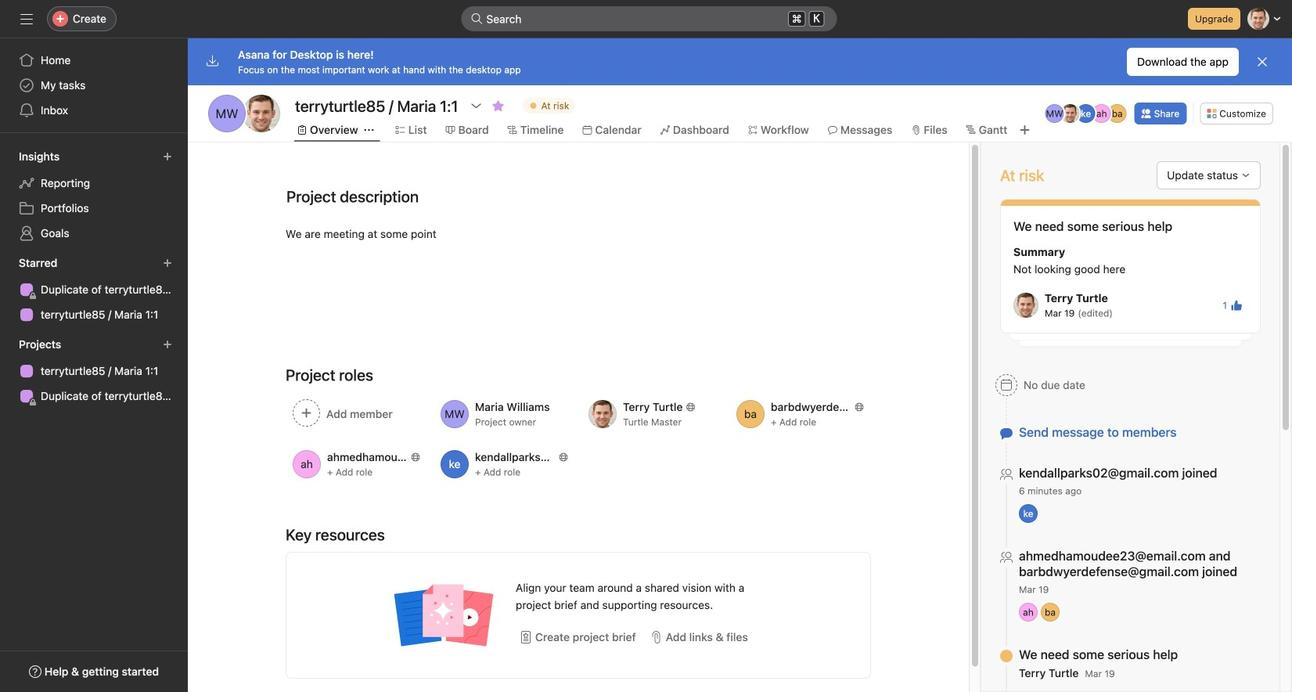 Task type: describe. For each thing, give the bounding box(es) containing it.
starred element
[[0, 249, 188, 330]]

Project description title text field
[[276, 180, 423, 213]]

1 like. you liked this task image
[[1231, 299, 1243, 312]]

add items to starred image
[[163, 258, 172, 268]]

latest status update element
[[1001, 199, 1261, 334]]

remove from starred image
[[492, 99, 505, 112]]

add tab image
[[1019, 124, 1032, 136]]

projects element
[[0, 330, 188, 412]]

prominent image
[[471, 13, 484, 25]]



Task type: locate. For each thing, give the bounding box(es) containing it.
hide sidebar image
[[20, 13, 33, 25]]

new project or portfolio image
[[163, 340, 172, 349]]

dismiss image
[[1257, 56, 1269, 68]]

None text field
[[291, 92, 462, 120]]

None field
[[462, 6, 837, 31]]

new insights image
[[163, 152, 172, 161]]

global element
[[0, 38, 188, 132]]

insights element
[[0, 143, 188, 249]]

document
[[276, 226, 881, 304]]

tab actions image
[[365, 125, 374, 135]]

show options image
[[470, 99, 483, 112]]

Search tasks, projects, and more text field
[[462, 6, 837, 31]]

update status image
[[1242, 171, 1251, 180]]



Task type: vqa. For each thing, say whether or not it's contained in the screenshot.
right more actions image
no



